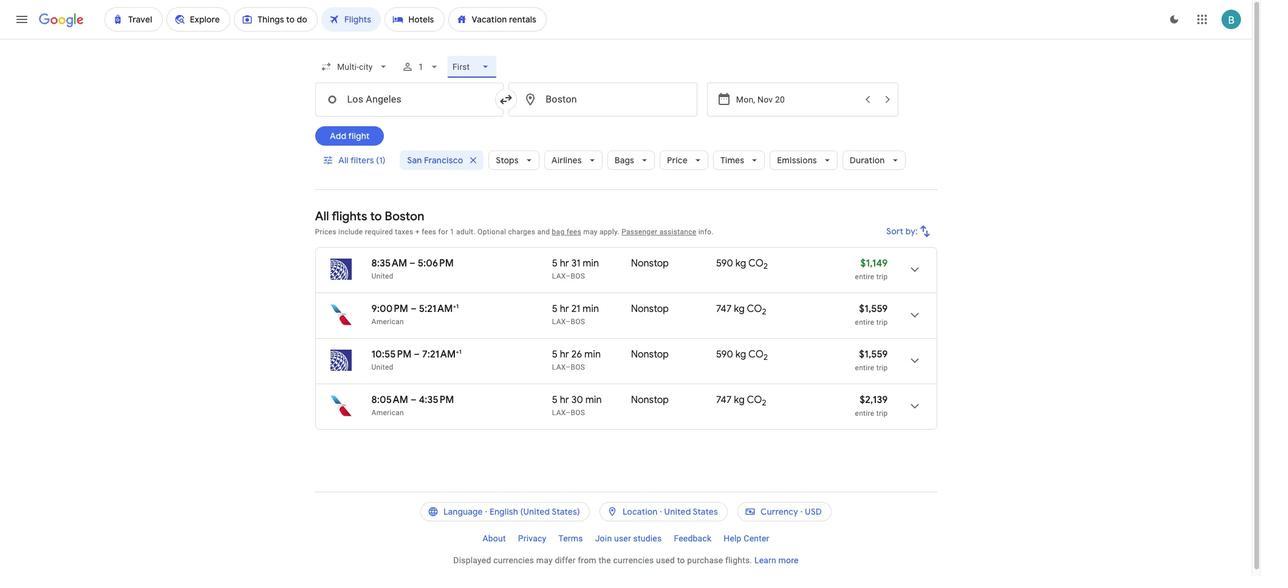 Task type: locate. For each thing, give the bounding box(es) containing it.
hr inside 5 hr 26 min lax – bos
[[560, 349, 569, 361]]

747 for 5 hr 30 min
[[716, 394, 732, 407]]

+ for 5:21 am
[[453, 303, 456, 311]]

san francisco
[[407, 155, 463, 166]]

min right the 31
[[583, 258, 599, 270]]

5 left "30"
[[552, 394, 558, 407]]

2 747 kg co 2 from the top
[[716, 394, 767, 408]]

flights
[[332, 209, 367, 224]]

nonstop flight. element for 5 hr 21 min
[[631, 303, 669, 317]]

boston
[[385, 209, 424, 224]]

trip inside $2,139 entire trip
[[877, 410, 888, 418]]

– left 4:35 pm
[[411, 394, 417, 407]]

trip inside $1,149 entire trip
[[877, 273, 888, 281]]

– inside 5 hr 31 min lax – bos
[[566, 272, 571, 281]]

1 5 from the top
[[552, 258, 558, 270]]

trip
[[877, 273, 888, 281], [877, 318, 888, 327], [877, 364, 888, 373], [877, 410, 888, 418]]

optional
[[478, 228, 506, 236]]

all
[[338, 155, 348, 166], [315, 209, 329, 224]]

1 american from the top
[[372, 318, 404, 326]]

entire for 5 hr 30 min
[[855, 410, 875, 418]]

nonstop
[[631, 258, 669, 270], [631, 303, 669, 315], [631, 349, 669, 361], [631, 394, 669, 407]]

0 vertical spatial $1,559 entire trip
[[855, 303, 888, 327]]

2 for 5 hr 26 min
[[764, 353, 768, 363]]

None text field
[[315, 83, 504, 117], [509, 83, 698, 117], [315, 83, 504, 117], [509, 83, 698, 117]]

1 vertical spatial 590
[[716, 349, 733, 361]]

more
[[779, 556, 799, 566]]

– inside 10:55 pm – 7:21 am + 1
[[414, 349, 420, 361]]

4 trip from the top
[[877, 410, 888, 418]]

747 for 5 hr 21 min
[[716, 303, 732, 315]]

lax inside 5 hr 30 min lax – bos
[[552, 409, 566, 417]]

2 trip from the top
[[877, 318, 888, 327]]

$1,149 entire trip
[[855, 258, 888, 281]]

– inside 5 hr 21 min lax – bos
[[566, 318, 571, 326]]

3 entire from the top
[[855, 364, 875, 373]]

1 vertical spatial 747 kg co 2
[[716, 394, 767, 408]]

1
[[419, 62, 424, 72], [450, 228, 454, 236], [456, 303, 459, 311], [459, 348, 462, 356]]

1 vertical spatial american
[[372, 409, 404, 417]]

bos down the 26
[[571, 363, 585, 372]]

0 horizontal spatial may
[[536, 556, 553, 566]]

united down "10:55 pm" at the left bottom
[[372, 363, 394, 372]]

+ for 7:21 am
[[456, 348, 459, 356]]

bos inside 5 hr 31 min lax – bos
[[571, 272, 585, 281]]

2 hr from the top
[[560, 303, 569, 315]]

lax for 5 hr 21 min
[[552, 318, 566, 326]]

21
[[572, 303, 581, 315]]

entire for 5 hr 26 min
[[855, 364, 875, 373]]

help center
[[724, 534, 770, 544]]

bos down "30"
[[571, 409, 585, 417]]

1 entire from the top
[[855, 273, 875, 281]]

user
[[614, 534, 631, 544]]

entire inside $1,149 entire trip
[[855, 273, 875, 281]]

kg for 5 hr 30 min
[[734, 394, 745, 407]]

5 inside 5 hr 21 min lax – bos
[[552, 303, 558, 315]]

5 left the 26
[[552, 349, 558, 361]]

+ right taxes
[[416, 228, 420, 236]]

4 nonstop flight. element from the top
[[631, 394, 669, 408]]

min inside 5 hr 26 min lax – bos
[[585, 349, 601, 361]]

None field
[[315, 56, 394, 78], [448, 56, 496, 78], [315, 56, 394, 78], [448, 56, 496, 78]]

2 747 from the top
[[716, 394, 732, 407]]

from
[[578, 556, 597, 566]]

all for all filters (1)
[[338, 155, 348, 166]]

nonstop flight. element for 5 hr 31 min
[[631, 258, 669, 272]]

nonstop flight. element
[[631, 258, 669, 272], [631, 303, 669, 317], [631, 349, 669, 363], [631, 394, 669, 408]]

taxes
[[395, 228, 414, 236]]

– right 8:35 am text box
[[410, 258, 416, 270]]

5 inside 5 hr 26 min lax – bos
[[552, 349, 558, 361]]

min inside 5 hr 21 min lax – bos
[[583, 303, 599, 315]]

None search field
[[315, 52, 937, 190]]

1 horizontal spatial fees
[[567, 228, 581, 236]]

join
[[595, 534, 612, 544]]

hr inside 5 hr 30 min lax – bos
[[560, 394, 569, 407]]

590 kg co 2 for $1,559
[[716, 349, 768, 363]]

1 590 kg co 2 from the top
[[716, 258, 768, 272]]

– inside 5 hr 30 min lax – bos
[[566, 409, 571, 417]]

1 bos from the top
[[571, 272, 585, 281]]

lax inside 5 hr 31 min lax – bos
[[552, 272, 566, 281]]

lax down 'total duration 5 hr 21 min.' element
[[552, 318, 566, 326]]

1 747 kg co 2 from the top
[[716, 303, 767, 317]]

hr
[[560, 258, 569, 270], [560, 303, 569, 315], [560, 349, 569, 361], [560, 394, 569, 407]]

hr left the 31
[[560, 258, 569, 270]]

1 vertical spatial united
[[372, 363, 394, 372]]

0 vertical spatial may
[[583, 228, 598, 236]]

5 left the 31
[[552, 258, 558, 270]]

min inside 5 hr 30 min lax – bos
[[586, 394, 602, 407]]

$1,559 for 590
[[859, 349, 888, 361]]

all left filters
[[338, 155, 348, 166]]

$1,559
[[859, 303, 888, 315], [859, 349, 888, 361]]

all filters (1)
[[338, 155, 385, 166]]

1 $1,559 from the top
[[859, 303, 888, 315]]

1 horizontal spatial may
[[583, 228, 598, 236]]

english (united states)
[[490, 507, 580, 518]]

3 nonstop flight. element from the top
[[631, 349, 669, 363]]

1 vertical spatial 590 kg co 2
[[716, 349, 768, 363]]

3 nonstop from the top
[[631, 349, 669, 361]]

emissions
[[777, 155, 817, 166]]

1 vertical spatial 747
[[716, 394, 732, 407]]

2 vertical spatial united
[[665, 507, 691, 518]]

lax for 5 hr 31 min
[[552, 272, 566, 281]]

prices
[[315, 228, 336, 236]]

0 vertical spatial 747 kg co 2
[[716, 303, 767, 317]]

9:00 pm
[[372, 303, 408, 315]]

entire inside $2,139 entire trip
[[855, 410, 875, 418]]

1 horizontal spatial to
[[677, 556, 685, 566]]

price
[[667, 155, 688, 166]]

+ inside 10:55 pm – 7:21 am + 1
[[456, 348, 459, 356]]

add
[[330, 131, 346, 142]]

4 nonstop from the top
[[631, 394, 669, 407]]

entire down 1559 us dollars text field
[[855, 318, 875, 327]]

lax inside 5 hr 21 min lax – bos
[[552, 318, 566, 326]]

all for all flights to boston
[[315, 209, 329, 224]]

2
[[764, 261, 768, 272], [762, 307, 767, 317], [764, 353, 768, 363], [762, 398, 767, 408]]

0 vertical spatial +
[[416, 228, 420, 236]]

may left apply.
[[583, 228, 598, 236]]

currencies down join user studies link at bottom
[[613, 556, 654, 566]]

0 vertical spatial 590 kg co 2
[[716, 258, 768, 272]]

change appearance image
[[1160, 5, 1189, 34]]

1559 US dollars text field
[[859, 349, 888, 361]]

displayed currencies may differ from the currencies used to purchase flights. learn more
[[454, 556, 799, 566]]

to
[[370, 209, 382, 224], [677, 556, 685, 566]]

bos inside 5 hr 30 min lax – bos
[[571, 409, 585, 417]]

trip down $1,149 text field
[[877, 273, 888, 281]]

590
[[716, 258, 733, 270], [716, 349, 733, 361]]

bag fees button
[[552, 228, 581, 236]]

help center link
[[718, 529, 776, 549]]

adult.
[[456, 228, 476, 236]]

5 inside 5 hr 30 min lax – bos
[[552, 394, 558, 407]]

co for 5 hr 21 min
[[747, 303, 762, 315]]

3 trip from the top
[[877, 364, 888, 373]]

Departure time: 8:35 AM. text field
[[372, 258, 407, 270]]

1 inside 'popup button'
[[419, 62, 424, 72]]

– down total duration 5 hr 26 min. element
[[566, 363, 571, 372]]

entire down 2139 us dollars text field
[[855, 410, 875, 418]]

1 horizontal spatial currencies
[[613, 556, 654, 566]]

hr inside 5 hr 21 min lax – bos
[[560, 303, 569, 315]]

1 590 from the top
[[716, 258, 733, 270]]

1 747 from the top
[[716, 303, 732, 315]]

$1,559 entire trip up 2139 us dollars text field
[[855, 349, 888, 373]]

min right 21 on the bottom
[[583, 303, 599, 315]]

price button
[[660, 146, 709, 175]]

Arrival time: 5:06 PM. text field
[[418, 258, 454, 270]]

1 vertical spatial to
[[677, 556, 685, 566]]

may left "differ"
[[536, 556, 553, 566]]

2 american from the top
[[372, 409, 404, 417]]

entire down $1,149 text field
[[855, 273, 875, 281]]

nonstop for 5 hr 26 min
[[631, 349, 669, 361]]

nonstop flight. element for 5 hr 30 min
[[631, 394, 669, 408]]

4 5 from the top
[[552, 394, 558, 407]]

displayed
[[454, 556, 491, 566]]

3 lax from the top
[[552, 363, 566, 372]]

5 inside 5 hr 31 min lax – bos
[[552, 258, 558, 270]]

united for united
[[372, 363, 394, 372]]

5:06 pm
[[418, 258, 454, 270]]

lax
[[552, 272, 566, 281], [552, 318, 566, 326], [552, 363, 566, 372], [552, 409, 566, 417]]

flights.
[[726, 556, 752, 566]]

to right used
[[677, 556, 685, 566]]

bos for 26
[[571, 363, 585, 372]]

2 590 from the top
[[716, 349, 733, 361]]

1 fees from the left
[[422, 228, 436, 236]]

trip down 1559 us dollars text box at the bottom
[[877, 364, 888, 373]]

the
[[599, 556, 611, 566]]

$1,559 down $1,149 entire trip
[[859, 303, 888, 315]]

hr left the 26
[[560, 349, 569, 361]]

2 fees from the left
[[567, 228, 581, 236]]

1 vertical spatial +
[[453, 303, 456, 311]]

8:05 am – 4:35 pm american
[[372, 394, 454, 417]]

2 lax from the top
[[552, 318, 566, 326]]

1 horizontal spatial all
[[338, 155, 348, 166]]

0 horizontal spatial currencies
[[494, 556, 534, 566]]

trip down 2139 us dollars text field
[[877, 410, 888, 418]]

fees left "for"
[[422, 228, 436, 236]]

0 vertical spatial 747
[[716, 303, 732, 315]]

– down total duration 5 hr 31 min. element
[[566, 272, 571, 281]]

– left "5:21 am"
[[411, 303, 417, 315]]

1 nonstop flight. element from the top
[[631, 258, 669, 272]]

4 bos from the top
[[571, 409, 585, 417]]

2 for 5 hr 30 min
[[762, 398, 767, 408]]

american inside 8:05 am – 4:35 pm american
[[372, 409, 404, 417]]

and
[[537, 228, 550, 236]]

lax inside 5 hr 26 min lax – bos
[[552, 363, 566, 372]]

1149 US dollars text field
[[861, 258, 888, 270]]

times button
[[713, 146, 765, 175]]

0 horizontal spatial all
[[315, 209, 329, 224]]

0 vertical spatial united
[[372, 272, 394, 281]]

+
[[416, 228, 420, 236], [453, 303, 456, 311], [456, 348, 459, 356]]

may
[[583, 228, 598, 236], [536, 556, 553, 566]]

kg for 5 hr 26 min
[[736, 349, 747, 361]]

– left 7:21 am
[[414, 349, 420, 361]]

4 lax from the top
[[552, 409, 566, 417]]

2 5 from the top
[[552, 303, 558, 315]]

0 vertical spatial $1,559
[[859, 303, 888, 315]]

$1,559 entire trip up 1559 us dollars text box at the bottom
[[855, 303, 888, 327]]

leaves los angeles international airport at 8:05 am on monday, november 20 and arrives at boston logan international airport at 4:35 pm on monday, november 20. element
[[372, 394, 454, 407]]

stops button
[[489, 146, 539, 175]]

3 hr from the top
[[560, 349, 569, 361]]

all up prices on the left of page
[[315, 209, 329, 224]]

lax down total duration 5 hr 30 min. element
[[552, 409, 566, 417]]

8:35 am – 5:06 pm united
[[372, 258, 454, 281]]

4 entire from the top
[[855, 410, 875, 418]]

2 bos from the top
[[571, 318, 585, 326]]

currencies down privacy
[[494, 556, 534, 566]]

1 hr from the top
[[560, 258, 569, 270]]

hr left "30"
[[560, 394, 569, 407]]

1 vertical spatial $1,559
[[859, 349, 888, 361]]

3 5 from the top
[[552, 349, 558, 361]]

united states
[[665, 507, 718, 518]]

fees right bag
[[567, 228, 581, 236]]

5 hr 21 min lax – bos
[[552, 303, 599, 326]]

min right "30"
[[586, 394, 602, 407]]

loading results progress bar
[[0, 39, 1252, 41]]

+ inside 9:00 pm – 5:21 am + 1
[[453, 303, 456, 311]]

– inside 9:00 pm – 5:21 am + 1
[[411, 303, 417, 315]]

5 left 21 on the bottom
[[552, 303, 558, 315]]

trip down 1559 us dollars text field
[[877, 318, 888, 327]]

hr for 30
[[560, 394, 569, 407]]

2 $1,559 entire trip from the top
[[855, 349, 888, 373]]

2 $1,559 from the top
[[859, 349, 888, 361]]

– down 'total duration 5 hr 21 min.' element
[[566, 318, 571, 326]]

bos for 30
[[571, 409, 585, 417]]

2 entire from the top
[[855, 318, 875, 327]]

united down 8:35 am
[[372, 272, 394, 281]]

0 vertical spatial all
[[338, 155, 348, 166]]

trip for 5 hr 26 min
[[877, 364, 888, 373]]

none search field containing add flight
[[315, 52, 937, 190]]

entire down 1559 us dollars text box at the bottom
[[855, 364, 875, 373]]

leaves los angeles international airport at 8:35 am on monday, november 20 and arrives at boston logan international airport at 5:06 pm on monday, november 20. element
[[372, 258, 454, 270]]

add flight button
[[315, 126, 384, 146]]

about
[[483, 534, 506, 544]]

francisco
[[424, 155, 463, 166]]

–
[[410, 258, 416, 270], [566, 272, 571, 281], [411, 303, 417, 315], [566, 318, 571, 326], [414, 349, 420, 361], [566, 363, 571, 372], [411, 394, 417, 407], [566, 409, 571, 417]]

min
[[583, 258, 599, 270], [583, 303, 599, 315], [585, 349, 601, 361], [586, 394, 602, 407]]

all inside button
[[338, 155, 348, 166]]

sort
[[886, 226, 904, 237]]

co
[[749, 258, 764, 270], [747, 303, 762, 315], [749, 349, 764, 361], [747, 394, 762, 407]]

1 vertical spatial $1,559 entire trip
[[855, 349, 888, 373]]

0 vertical spatial american
[[372, 318, 404, 326]]

747
[[716, 303, 732, 315], [716, 394, 732, 407]]

lax down total duration 5 hr 31 min. element
[[552, 272, 566, 281]]

min for 5 hr 26 min
[[585, 349, 601, 361]]

co for 5 hr 31 min
[[749, 258, 764, 270]]

fees
[[422, 228, 436, 236], [567, 228, 581, 236]]

american down 8:05 am
[[372, 409, 404, 417]]

nonstop flight. element for 5 hr 26 min
[[631, 349, 669, 363]]

bos inside 5 hr 21 min lax – bos
[[571, 318, 585, 326]]

$1,559 entire trip for 590
[[855, 349, 888, 373]]

590 for 5 hr 26 min
[[716, 349, 733, 361]]

5 hr 26 min lax – bos
[[552, 349, 601, 372]]

terms
[[559, 534, 583, 544]]

– down total duration 5 hr 30 min. element
[[566, 409, 571, 417]]

united inside 8:35 am – 5:06 pm united
[[372, 272, 394, 281]]

2 590 kg co 2 from the top
[[716, 349, 768, 363]]

bos down the 31
[[571, 272, 585, 281]]

hr inside 5 hr 31 min lax – bos
[[560, 258, 569, 270]]

1 nonstop from the top
[[631, 258, 669, 270]]

to up required
[[370, 209, 382, 224]]

1 vertical spatial all
[[315, 209, 329, 224]]

0 horizontal spatial fees
[[422, 228, 436, 236]]

lax down total duration 5 hr 26 min. element
[[552, 363, 566, 372]]

0 vertical spatial 590
[[716, 258, 733, 270]]

1 lax from the top
[[552, 272, 566, 281]]

min right the 26
[[585, 349, 601, 361]]

4 hr from the top
[[560, 394, 569, 407]]

5 hr 31 min lax – bos
[[552, 258, 599, 281]]

bos inside 5 hr 26 min lax – bos
[[571, 363, 585, 372]]

$1,559 left 'flight details. leaves los angeles international airport at 10:55 pm on monday, november 20 and arrives at boston logan international airport at 7:21 am on tuesday, november 21.' icon
[[859, 349, 888, 361]]

privacy
[[518, 534, 547, 544]]

0 vertical spatial to
[[370, 209, 382, 224]]

total duration 5 hr 26 min. element
[[552, 349, 631, 363]]

bos down 21 on the bottom
[[571, 318, 585, 326]]

1 trip from the top
[[877, 273, 888, 281]]

2 nonstop from the top
[[631, 303, 669, 315]]

american down the 9:00 pm text box
[[372, 318, 404, 326]]

2 nonstop flight. element from the top
[[631, 303, 669, 317]]

1 vertical spatial may
[[536, 556, 553, 566]]

+ down arrival time: 5:06 pm. "text box"
[[453, 303, 456, 311]]

min inside 5 hr 31 min lax – bos
[[583, 258, 599, 270]]

1559 US dollars text field
[[859, 303, 888, 315]]

+ down arrival time: 5:21 am on  tuesday, november 21. text field
[[456, 348, 459, 356]]

1 inside 9:00 pm – 5:21 am + 1
[[456, 303, 459, 311]]

kg
[[736, 258, 747, 270], [734, 303, 745, 315], [736, 349, 747, 361], [734, 394, 745, 407]]

2 vertical spatial +
[[456, 348, 459, 356]]

leaves los angeles international airport at 10:55 pm on monday, november 20 and arrives at boston logan international airport at 7:21 am on tuesday, november 21. element
[[372, 348, 462, 361]]

filters
[[350, 155, 374, 166]]

3 bos from the top
[[571, 363, 585, 372]]

united left states
[[665, 507, 691, 518]]

Departure text field
[[736, 83, 857, 116]]

american
[[372, 318, 404, 326], [372, 409, 404, 417]]

1 $1,559 entire trip from the top
[[855, 303, 888, 327]]

san francisco button
[[400, 146, 484, 175]]

flight details. leaves los angeles international airport at 10:55 pm on monday, november 20 and arrives at boston logan international airport at 7:21 am on tuesday, november 21. image
[[900, 346, 929, 376]]

hr left 21 on the bottom
[[560, 303, 569, 315]]



Task type: vqa. For each thing, say whether or not it's contained in the screenshot.
Search by voice icon
no



Task type: describe. For each thing, give the bounding box(es) containing it.
flight details. leaves los angeles international airport at 8:35 am on monday, november 20 and arrives at boston logan international airport at 5:06 pm on monday, november 20. image
[[900, 255, 929, 284]]

$1,149
[[861, 258, 888, 270]]

4:35 pm
[[419, 394, 454, 407]]

learn more link
[[755, 556, 799, 566]]

join user studies
[[595, 534, 662, 544]]

co for 5 hr 30 min
[[747, 394, 762, 407]]

8:35 am
[[372, 258, 407, 270]]

8:05 am
[[372, 394, 408, 407]]

for
[[438, 228, 448, 236]]

emissions button
[[770, 146, 838, 175]]

bos for 31
[[571, 272, 585, 281]]

entire for 5 hr 31 min
[[855, 273, 875, 281]]

Arrival time: 4:35 PM. text field
[[419, 394, 454, 407]]

total duration 5 hr 21 min. element
[[552, 303, 631, 317]]

airlines
[[552, 155, 582, 166]]

feedback link
[[668, 529, 718, 549]]

5 for 5 hr 30 min
[[552, 394, 558, 407]]

1 button
[[397, 52, 445, 81]]

26
[[572, 349, 582, 361]]

min for 5 hr 21 min
[[583, 303, 599, 315]]

privacy link
[[512, 529, 553, 549]]

terms link
[[553, 529, 589, 549]]

2 for 5 hr 31 min
[[764, 261, 768, 272]]

about link
[[477, 529, 512, 549]]

$1,559 entire trip for 747
[[855, 303, 888, 327]]

hr for 31
[[560, 258, 569, 270]]

usd
[[805, 507, 822, 518]]

5 for 5 hr 21 min
[[552, 303, 558, 315]]

2 for 5 hr 21 min
[[762, 307, 767, 317]]

include
[[338, 228, 363, 236]]

duration
[[850, 155, 885, 166]]

5 for 5 hr 31 min
[[552, 258, 558, 270]]

– inside 8:05 am – 4:35 pm american
[[411, 394, 417, 407]]

747 kg co 2 for $1,559
[[716, 303, 767, 317]]

assistance
[[660, 228, 697, 236]]

total duration 5 hr 30 min. element
[[552, 394, 631, 408]]

airlines button
[[544, 146, 603, 175]]

hr for 21
[[560, 303, 569, 315]]

9:00 pm – 5:21 am + 1
[[372, 303, 459, 315]]

learn
[[755, 556, 777, 566]]

Departure time: 8:05 AM. text field
[[372, 394, 408, 407]]

Departure time: 10:55 PM. text field
[[372, 349, 412, 361]]

2 currencies from the left
[[613, 556, 654, 566]]

entire for 5 hr 21 min
[[855, 318, 875, 327]]

leaves los angeles international airport at 9:00 pm on monday, november 20 and arrives at boston logan international airport at 5:21 am on tuesday, november 21. element
[[372, 303, 459, 315]]

nonstop for 5 hr 30 min
[[631, 394, 669, 407]]

apply.
[[600, 228, 620, 236]]

bags button
[[608, 146, 655, 175]]

kg for 5 hr 31 min
[[736, 258, 747, 270]]

Departure time: 9:00 PM. text field
[[372, 303, 408, 315]]

purchase
[[687, 556, 723, 566]]

flight details. leaves los angeles international airport at 8:05 am on monday, november 20 and arrives at boston logan international airport at 4:35 pm on monday, november 20. image
[[900, 392, 929, 421]]

sort by: button
[[882, 217, 937, 246]]

co for 5 hr 26 min
[[749, 349, 764, 361]]

states
[[693, 507, 718, 518]]

– inside 8:35 am – 5:06 pm united
[[410, 258, 416, 270]]

all filters (1) button
[[315, 146, 395, 175]]

bos for 21
[[571, 318, 585, 326]]

all flights to boston
[[315, 209, 424, 224]]

total duration 5 hr 31 min. element
[[552, 258, 631, 272]]

currency
[[761, 507, 799, 518]]

$2,139
[[860, 394, 888, 407]]

nonstop for 5 hr 31 min
[[631, 258, 669, 270]]

studies
[[634, 534, 662, 544]]

min for 5 hr 30 min
[[586, 394, 602, 407]]

7:21 am
[[422, 349, 456, 361]]

2139 US dollars text field
[[860, 394, 888, 407]]

passenger assistance button
[[622, 228, 697, 236]]

nonstop for 5 hr 21 min
[[631, 303, 669, 315]]

trip for 5 hr 21 min
[[877, 318, 888, 327]]

united for united states
[[665, 507, 691, 518]]

swap origin and destination. image
[[499, 92, 514, 107]]

0 horizontal spatial to
[[370, 209, 382, 224]]

passenger
[[622, 228, 658, 236]]

5 for 5 hr 26 min
[[552, 349, 558, 361]]

min for 5 hr 31 min
[[583, 258, 599, 270]]

1 inside 10:55 pm – 7:21 am + 1
[[459, 348, 462, 356]]

location
[[623, 507, 658, 518]]

10:55 pm
[[372, 349, 412, 361]]

flight
[[348, 131, 369, 142]]

required
[[365, 228, 393, 236]]

san
[[407, 155, 422, 166]]

lax for 5 hr 30 min
[[552, 409, 566, 417]]

differ
[[555, 556, 576, 566]]

add flight
[[330, 131, 369, 142]]

help
[[724, 534, 742, 544]]

(united
[[521, 507, 550, 518]]

lax for 5 hr 26 min
[[552, 363, 566, 372]]

(1)
[[376, 155, 385, 166]]

flight details. leaves los angeles international airport at 9:00 pm on monday, november 20 and arrives at boston logan international airport at 5:21 am on tuesday, november 21. image
[[900, 301, 929, 330]]

590 for 5 hr 31 min
[[716, 258, 733, 270]]

times
[[721, 155, 745, 166]]

– inside 5 hr 26 min lax – bos
[[566, 363, 571, 372]]

feedback
[[674, 534, 712, 544]]

join user studies link
[[589, 529, 668, 549]]

5:21 am
[[419, 303, 453, 315]]

Arrival time: 5:21 AM on  Tuesday, November 21. text field
[[419, 303, 459, 315]]

$2,139 entire trip
[[855, 394, 888, 418]]

duration button
[[843, 146, 906, 175]]

1 currencies from the left
[[494, 556, 534, 566]]

31
[[572, 258, 581, 270]]

hr for 26
[[560, 349, 569, 361]]

by:
[[906, 226, 918, 237]]

charges
[[508, 228, 536, 236]]

trip for 5 hr 30 min
[[877, 410, 888, 418]]

used
[[656, 556, 675, 566]]

center
[[744, 534, 770, 544]]

kg for 5 hr 21 min
[[734, 303, 745, 315]]

sort by:
[[886, 226, 918, 237]]

$1,559 for 747
[[859, 303, 888, 315]]

bags
[[615, 155, 634, 166]]

trip for 5 hr 31 min
[[877, 273, 888, 281]]

5 hr 30 min lax – bos
[[552, 394, 602, 417]]

stops
[[496, 155, 519, 166]]

bag
[[552, 228, 565, 236]]

30
[[572, 394, 583, 407]]

590 kg co 2 for $1,149
[[716, 258, 768, 272]]

Arrival time: 7:21 AM on  Tuesday, November 21. text field
[[422, 348, 462, 361]]

747 kg co 2 for $2,139
[[716, 394, 767, 408]]

main menu image
[[15, 12, 29, 27]]



